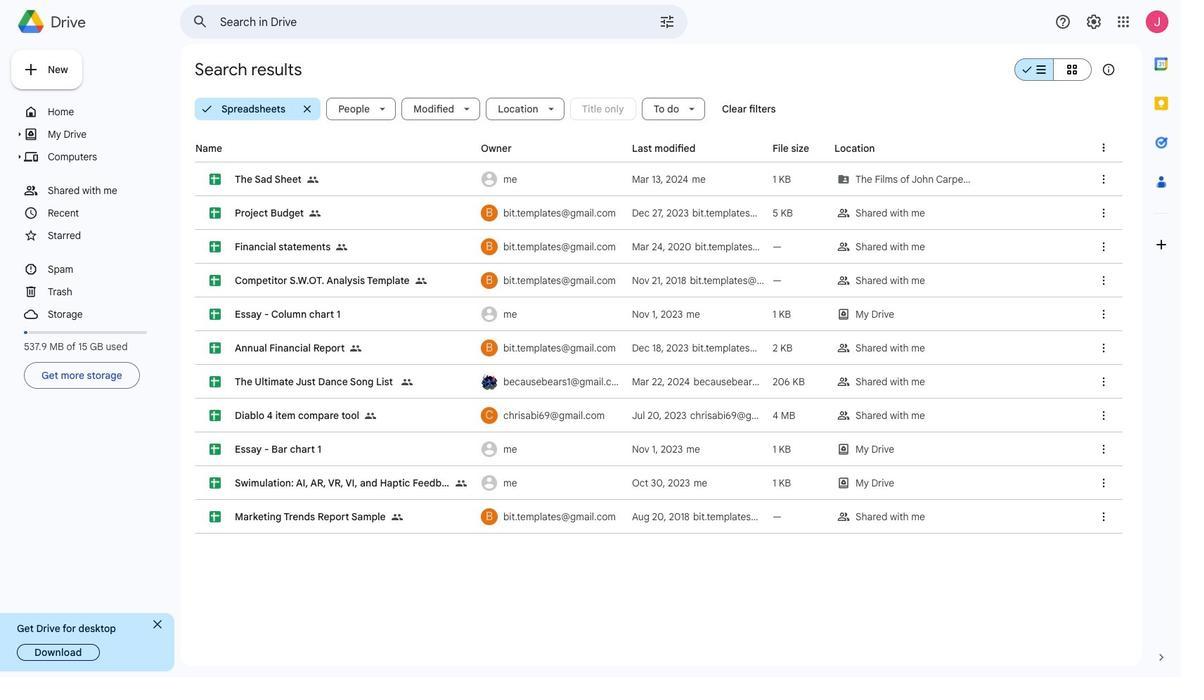 Task type: vqa. For each thing, say whether or not it's contained in the screenshot.
"Owned by chrisabi69@gmail.com" element
yes



Task type: locate. For each thing, give the bounding box(es) containing it.
owned by me element for fourth size: 1 kb
storage used: 1 kb element from the bottom of the page
[[477, 163, 628, 196]]

0 vertical spatial size: —
storage used: 0 bytes (this file is stored on a third-party server) element
[[773, 241, 782, 253]]

2 size: —
storage used: 0 bytes (this file is stored on a third-party server) element from the top
[[773, 274, 782, 287]]

google sheets image for google sheets: swimulation: ai, ar, vr, vi, and haptic feedback - bar chart 1 element in the bottom of the page
[[210, 478, 221, 489]]

4 owned by me element from the top
[[477, 466, 628, 500]]

4 owned by bit.templates@gmail.com element from the top
[[477, 331, 628, 365]]

6 google sheets image from the top
[[210, 511, 221, 523]]

spreadsheets filter applied element
[[216, 103, 297, 115]]

4 google sheets image from the top
[[210, 410, 221, 421]]

owned by bit.templates@gmail.com element for google sheets: competitor s.w.ot. analysis template element
[[477, 264, 628, 298]]

navigation
[[11, 101, 169, 392]]

starred items element
[[48, 227, 167, 245]]

owned by bit.templates@gmail.com element for google sheets: financial statements element
[[477, 230, 628, 264]]

size: 206 kb
storage used: 206 kb element
[[773, 376, 805, 388]]

bit.templates@gmail.com element for google sheets: project budget element
[[481, 196, 498, 230]]

5 owned by bit.templates@gmail.com element from the top
[[477, 500, 628, 534]]

google sheets: the sad sheet element
[[235, 173, 302, 186]]

owned by me element for third size: 1 kb
storage used: 1 kb element from the bottom
[[477, 298, 628, 331]]

group
[[195, 98, 321, 120]]

bit.templates@gmail.com element for google sheets: competitor s.w.ot. analysis template element
[[481, 264, 498, 298]]

7 cell from the top
[[196, 365, 1123, 399]]

tree
[[11, 101, 169, 326]]

owned by me element for second size: 1 kb
storage used: 1 kb element from the bottom
[[477, 433, 628, 466]]

1 size: —
storage used: 0 bytes (this file is stored on a third-party server) element from the top
[[773, 241, 782, 253]]

owned by me element
[[477, 163, 628, 196], [477, 298, 628, 331], [477, 433, 628, 466], [477, 466, 628, 500]]

group inside filters toolbar
[[195, 98, 321, 120]]

search google drive image
[[186, 8, 215, 36]]

google sheets image
[[210, 174, 221, 185], [210, 241, 221, 253], [210, 275, 221, 286], [210, 376, 221, 388], [210, 478, 221, 489], [210, 511, 221, 523]]

google sheets image for google sheets: the ultimate just dance song list element
[[210, 376, 221, 388]]

8 cell from the top
[[196, 399, 1123, 433]]

3 cell from the top
[[196, 230, 1123, 264]]

shared image
[[307, 174, 319, 186], [310, 208, 321, 219], [337, 230, 353, 264], [337, 242, 348, 253], [416, 276, 427, 287], [351, 331, 368, 365], [351, 343, 362, 355], [401, 377, 413, 388], [365, 399, 382, 433], [365, 411, 376, 422], [392, 500, 408, 534]]

2 google sheets image from the top
[[210, 309, 221, 320]]

3 bit.templates@gmail.com element from the top
[[481, 264, 498, 298]]

size: 1 kb
storage used: 1 kb element
[[773, 173, 792, 186], [773, 308, 792, 321], [773, 443, 792, 456], [773, 477, 792, 490]]

List radio
[[1015, 53, 1054, 87]]

1 bit.templates@gmail.com element from the top
[[481, 196, 498, 230]]

1 google sheets image from the top
[[210, 208, 221, 219]]

shared image for google sheets: the sad sheet element
[[307, 163, 324, 196]]

3 google sheets image from the top
[[210, 343, 221, 354]]

2 cell from the top
[[196, 196, 1123, 230]]

3 owned by bit.templates@gmail.com element from the top
[[477, 264, 628, 298]]

recent items element
[[48, 204, 167, 222]]

shared image
[[307, 163, 324, 196], [310, 196, 327, 230], [416, 264, 432, 298], [401, 365, 418, 399], [456, 466, 473, 500], [456, 478, 467, 490], [392, 512, 403, 523]]

1 vertical spatial size: —
storage used: 0 bytes (this file is stored on a third-party server) element
[[773, 274, 782, 287]]

home element
[[48, 103, 167, 121]]

size: —
storage used: 0 bytes (this file is stored on a third-party server) element
[[773, 241, 782, 253], [773, 274, 782, 287], [773, 511, 782, 523]]

tab list
[[1142, 44, 1182, 638]]

trashed items element
[[48, 283, 167, 301]]

3 size: —
storage used: 0 bytes (this file is stored on a third-party server) element from the top
[[773, 511, 782, 523]]

2 owned by bit.templates@gmail.com element from the top
[[477, 230, 628, 264]]

size: —
storage used: 0 bytes (this file is stored on a third-party server) element for 'owned by bit.templates@gmail.com' element related to google sheets: competitor s.w.ot. analysis template element
[[773, 274, 782, 287]]

2 owned by me element from the top
[[477, 298, 628, 331]]

owned by bit.templates@gmail.com element for google sheets: marketing trends report sample element
[[477, 500, 628, 534]]

3 owned by me element from the top
[[477, 433, 628, 466]]

owned by me element for 1st size: 1 kb
storage used: 1 kb element from the bottom of the page
[[477, 466, 628, 500]]

9 cell from the top
[[196, 433, 1123, 466]]

google sheets: project budget element
[[235, 207, 304, 219]]

computers element
[[48, 148, 167, 166]]

size: 5 kb
storage used: 5 kb element
[[773, 207, 793, 219]]

4 size: 1 kb
storage used: 1 kb element from the top
[[773, 477, 792, 490]]

to do element
[[648, 103, 682, 115]]

1 google sheets image from the top
[[210, 174, 221, 185]]

region
[[195, 129, 1123, 666]]

11 cell from the top
[[196, 500, 1123, 534]]

1 owned by me element from the top
[[477, 163, 628, 196]]

3 google sheets image from the top
[[210, 275, 221, 286]]

6 cell from the top
[[196, 331, 1123, 365]]

bit.templates@gmail.com element for google sheets: financial statements element
[[481, 230, 498, 264]]

owned by becausebears1@gmail.com element
[[477, 365, 628, 399]]

support image
[[1055, 13, 1072, 30]]

google sheets: essay - bar chart 1 element
[[235, 443, 322, 456]]

size: 2 kb
storage used: 2 kb element
[[773, 342, 793, 355]]

google sheets image for 6th cell from the bottom of the page
[[210, 343, 221, 354]]

4 bit.templates@gmail.com element from the top
[[481, 331, 498, 365]]

None search field
[[180, 5, 688, 39]]

5 google sheets image from the top
[[210, 478, 221, 489]]

google sheets image
[[210, 208, 221, 219], [210, 309, 221, 320], [210, 343, 221, 354], [210, 410, 221, 421], [210, 444, 221, 455]]

chrisabi69@gmail.com element
[[481, 399, 498, 433]]

bit.templates@gmail.com element for google sheets: marketing trends report sample element
[[481, 500, 498, 534]]

1 owned by bit.templates@gmail.com element from the top
[[477, 196, 628, 230]]

5 bit.templates@gmail.com element from the top
[[481, 500, 498, 534]]

my drive element
[[48, 125, 167, 144]]

people element
[[333, 103, 373, 115]]

cell
[[196, 163, 1123, 196], [196, 196, 1123, 230], [196, 230, 1123, 264], [196, 264, 1123, 298], [196, 298, 1123, 331], [196, 331, 1123, 365], [196, 365, 1123, 399], [196, 399, 1123, 433], [196, 433, 1123, 466], [196, 466, 1123, 500], [196, 500, 1123, 534]]

4 google sheets image from the top
[[210, 376, 221, 388]]

shared image for google sheets: competitor s.w.ot. analysis template element
[[416, 264, 432, 298]]

5 google sheets image from the top
[[210, 444, 221, 455]]

google sheets image for google sheets: financial statements element
[[210, 241, 221, 253]]

1 cell from the top
[[196, 163, 1123, 196]]

2 google sheets image from the top
[[210, 241, 221, 253]]

shared image inside image
[[456, 478, 467, 490]]

2 bit.templates@gmail.com element from the top
[[481, 230, 498, 264]]

google sheets: annual financial report element
[[235, 342, 345, 355]]

size: 4 mb
storage used: 4 mb element
[[773, 409, 796, 422]]

bit.templates@gmail.com element
[[481, 196, 498, 230], [481, 230, 498, 264], [481, 264, 498, 298], [481, 331, 498, 365], [481, 500, 498, 534]]

google sheets: essay - column chart 1 element
[[235, 308, 341, 321]]

google sheets: the ultimate just dance song list element
[[235, 376, 396, 388]]

shared image for google sheets: project budget element
[[310, 196, 327, 230]]

owned by bit.templates@gmail.com element
[[477, 196, 628, 230], [477, 230, 628, 264], [477, 264, 628, 298], [477, 331, 628, 365], [477, 500, 628, 534]]

2 vertical spatial size: —
storage used: 0 bytes (this file is stored on a third-party server) element
[[773, 511, 782, 523]]

google sheets image for google sheets: the sad sheet element
[[210, 174, 221, 185]]

spam element
[[48, 260, 167, 279]]



Task type: describe. For each thing, give the bounding box(es) containing it.
items shared with me element
[[48, 181, 167, 200]]

owned by chrisabi69@gmail.com element
[[477, 399, 628, 433]]

shared image for google sheets: the ultimate just dance song list element
[[401, 365, 418, 399]]

4 cell from the top
[[196, 264, 1123, 298]]

Grid radio
[[1054, 53, 1093, 87]]

google sheets: marketing trends report sample element
[[235, 511, 386, 523]]

size: —
storage used: 0 bytes (this file is stored on a third-party server) element for 'owned by bit.templates@gmail.com' element corresponding to google sheets: marketing trends report sample element
[[773, 511, 782, 523]]

close image
[[153, 620, 162, 629]]

shared image for google sheets: swimulation: ai, ar, vr, vi, and haptic feedback - bar chart 1 element in the bottom of the page
[[456, 466, 473, 500]]

google sheets: diablo 4 item compare tool element
[[235, 409, 360, 422]]

1 size: 1 kb
storage used: 1 kb element from the top
[[773, 173, 792, 186]]

google sheets: competitor s.w.ot. analysis template element
[[235, 274, 410, 287]]

google sheets image for 10th cell from the bottom
[[210, 208, 221, 219]]

advanced search image
[[654, 8, 682, 36]]

Search in Drive text field
[[220, 15, 620, 30]]

bit.templates@gmail.com element for the google sheets: annual financial report element on the left of the page
[[481, 331, 498, 365]]

owned by bit.templates@gmail.com element for google sheets: project budget element
[[477, 196, 628, 230]]

location element
[[493, 103, 541, 115]]

google sheets image for 9th cell from the top of the page
[[210, 444, 221, 455]]

filters toolbar
[[192, 95, 785, 123]]

google sheets image for google sheets: marketing trends report sample element
[[210, 511, 221, 523]]

5 cell from the top
[[196, 298, 1123, 331]]

size: —
storage used: 0 bytes (this file is stored on a third-party server) element for 'owned by bit.templates@gmail.com' element associated with google sheets: financial statements element
[[773, 241, 782, 253]]

modified element
[[408, 103, 457, 115]]

google sheets image for 8th cell
[[210, 410, 221, 421]]

3 size: 1 kb
storage used: 1 kb element from the top
[[773, 443, 792, 456]]

owned by bit.templates@gmail.com element for the google sheets: annual financial report element on the left of the page
[[477, 331, 628, 365]]

10 cell from the top
[[196, 466, 1123, 500]]

storage element
[[48, 305, 167, 324]]

google sheets: swimulation: ai, ar, vr, vi, and haptic feedback - bar chart 1 element
[[235, 477, 450, 490]]

google sheets image for seventh cell from the bottom
[[210, 309, 221, 320]]

google sheets: financial statements element
[[235, 241, 331, 253]]

google sheets image for google sheets: competitor s.w.ot. analysis template element
[[210, 275, 221, 286]]

2 size: 1 kb
storage used: 1 kb element from the top
[[773, 308, 792, 321]]



